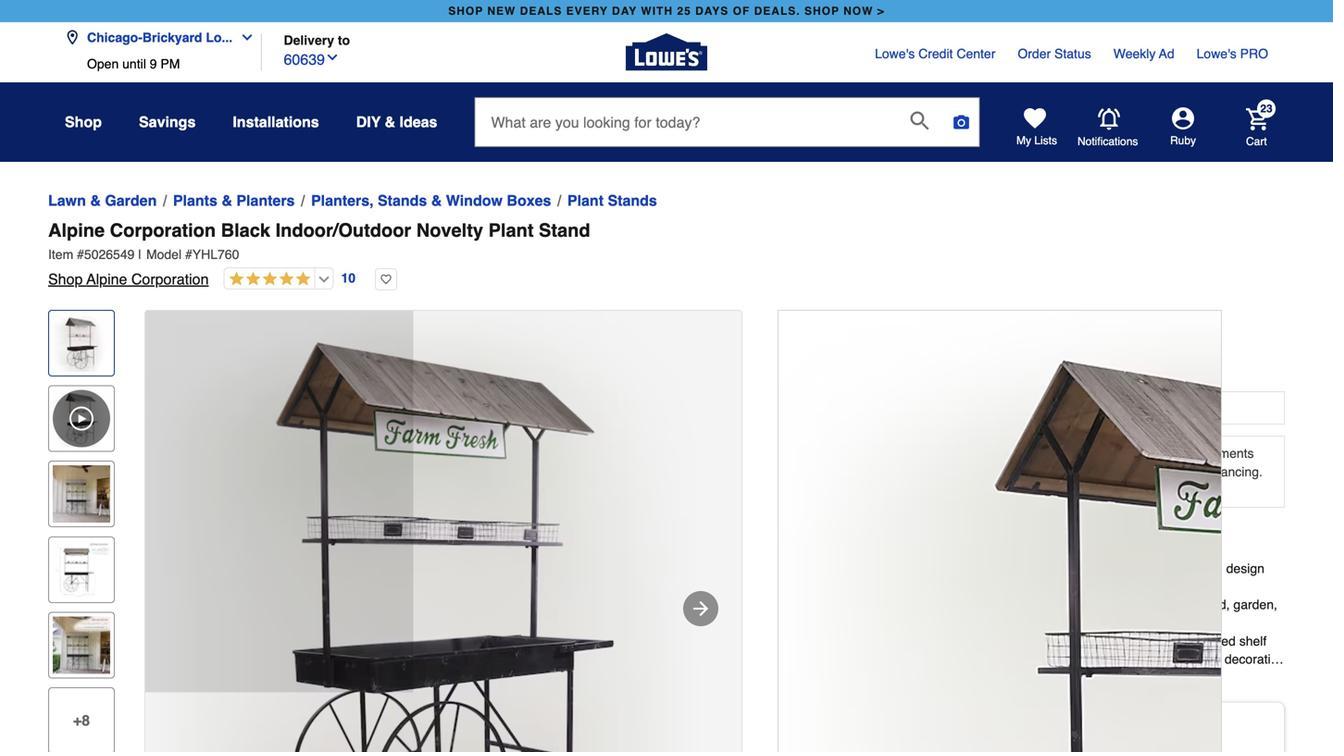 Task type: vqa. For each thing, say whether or not it's contained in the screenshot.
D
no



Task type: locate. For each thing, give the bounding box(es) containing it.
deals.
[[754, 5, 801, 18]]

1 horizontal spatial chevron down image
[[325, 50, 340, 65]]

shop down open
[[65, 113, 102, 131]]

1 how from the left
[[943, 483, 967, 498]]

0 horizontal spatial how
[[943, 483, 967, 498]]

delivery for delivery
[[1062, 730, 1112, 745]]

item number 5 0 2 6 5 4 9 and model number y h l 7 6 0 element
[[48, 245, 1285, 264]]

9
[[150, 56, 157, 71]]

how down eligible
[[943, 483, 967, 498]]

lowe's left pro
[[1197, 46, 1237, 61]]

1 horizontal spatial 12
[[996, 356, 1012, 373]]

12
[[996, 356, 1012, 373], [844, 532, 858, 547]]

2 horizontal spatial and
[[1153, 651, 1175, 666]]

day.
[[879, 483, 903, 498]]

0 vertical spatial shop
[[65, 113, 102, 131]]

Search Query text field
[[476, 98, 896, 146]]

1 horizontal spatial and
[[1039, 615, 1061, 630]]

0 vertical spatial 12
[[996, 356, 1012, 373]]

chevron down image right brickyard
[[233, 30, 255, 45]]

location image
[[65, 30, 80, 45]]

installations
[[233, 113, 319, 131]]

1 vertical spatial on
[[892, 465, 906, 480]]

order status link
[[1018, 44, 1092, 63]]

5%
[[999, 446, 1018, 461]]

accents
[[814, 688, 859, 703]]

and
[[952, 597, 974, 612], [1039, 615, 1061, 630], [1153, 651, 1175, 666]]

12 right lowes pay logo
[[844, 532, 858, 547]]

plant up stand on the left top of the page
[[568, 192, 604, 209]]

until
[[122, 56, 146, 71]]

0 horizontal spatial and
[[952, 597, 974, 612]]

1 horizontal spatial learn how button
[[1087, 482, 1147, 500]]

month
[[1124, 465, 1160, 480]]

learn how button down eligible
[[906, 482, 967, 500]]

shop
[[65, 113, 102, 131], [48, 271, 83, 288]]

camera image
[[953, 113, 971, 132]]

shop left now
[[805, 5, 840, 18]]

lowe's inside 'link'
[[1197, 46, 1237, 61]]

0 vertical spatial delivery
[[284, 33, 334, 48]]

alpine inside 'alpine corporation black indoor/outdoor novelty plant stand item # 5026549 | model # yhl760'
[[48, 220, 105, 241]]

how down month
[[1123, 483, 1147, 498]]

10
[[341, 271, 356, 286]]

corporation down model
[[131, 271, 209, 288]]

& up novelty
[[431, 192, 442, 209]]

1 horizontal spatial to
[[981, 615, 992, 630]]

0 horizontal spatial #
[[77, 247, 84, 262]]

delivery down displaying
[[1062, 730, 1112, 745]]

displaying
[[1059, 670, 1116, 684]]

1 horizontal spatial on
[[965, 401, 980, 416]]

stands up novelty
[[378, 192, 427, 209]]

decorative
[[814, 579, 898, 594]]

plant stands
[[568, 192, 657, 209]]

1 horizontal spatial lowe's
[[1067, 532, 1107, 547]]

0 horizontal spatial |
[[138, 247, 142, 262]]

& right diy
[[385, 113, 396, 131]]

lowe's pro link
[[1197, 44, 1269, 63]]

1 vertical spatial plant
[[489, 220, 534, 241]]

on up day.
[[892, 465, 906, 480]]

delivery up 60639
[[284, 33, 334, 48]]

1 horizontal spatial plant
[[568, 192, 604, 209]]

0 vertical spatial |
[[138, 247, 142, 262]]

lowes pay logo image
[[801, 524, 838, 552]]

0 vertical spatial of
[[983, 532, 994, 547]]

99
[[864, 329, 893, 358]]

0 horizontal spatial learn how button
[[906, 482, 967, 500]]

0 vertical spatial chevron down image
[[233, 30, 255, 45]]

0 horizontal spatial 12
[[844, 532, 858, 547]]

shop left new
[[448, 5, 484, 18]]

0 vertical spatial and
[[952, 597, 974, 612]]

1 vertical spatial |
[[904, 327, 912, 359]]

1 stands from the left
[[378, 192, 427, 209]]

1 horizontal spatial your
[[1145, 615, 1171, 630]]

and up 'use'
[[952, 597, 974, 612]]

None search field
[[475, 97, 980, 162]]

0 horizontal spatial stands
[[378, 192, 427, 209]]

2 horizontal spatial learn
[[1137, 532, 1172, 547]]

on right $5.99
[[965, 401, 980, 416]]

1 vertical spatial corporation
[[131, 271, 209, 288]]

1 vertical spatial of
[[1002, 633, 1013, 648]]

lawn & garden
[[48, 192, 157, 209]]

1 vertical spatial to
[[981, 615, 992, 630]]

0 horizontal spatial of
[[983, 532, 994, 547]]

of up main
[[1002, 633, 1013, 648]]

or
[[814, 633, 826, 648], [1082, 633, 1093, 648], [1210, 670, 1222, 684]]

1 horizontal spatial how
[[1123, 483, 1147, 498]]

ends
[[926, 356, 962, 373]]

1 horizontal spatial learn
[[1087, 483, 1120, 498]]

lowe's left pay
[[1067, 532, 1107, 547]]

0 vertical spatial corporation
[[110, 220, 216, 241]]

learn down eligible
[[906, 483, 940, 498]]

0 horizontal spatial on
[[892, 465, 906, 480]]

lowe's left credit
[[875, 46, 915, 61]]

1 vertical spatial delivery
[[1062, 730, 1112, 745]]

2 horizontal spatial lowe's
[[1197, 46, 1237, 61]]

alpine corporation  #yhl760 image
[[145, 311, 742, 753]]

0 horizontal spatial plant
[[489, 220, 534, 241]]

cart
[[1247, 135, 1268, 148]]

25
[[677, 5, 692, 18]]

integrated
[[1179, 651, 1236, 666]]

lowe's
[[875, 46, 915, 61], [1197, 46, 1237, 61], [1067, 532, 1107, 547]]

wood-
[[841, 597, 876, 612]]

/
[[976, 319, 980, 336]]

2 shop from the left
[[805, 5, 840, 18]]

0 horizontal spatial learn
[[906, 483, 940, 498]]

$5.99
[[929, 401, 962, 416]]

1 horizontal spatial as
[[904, 633, 918, 648]]

>
[[878, 5, 885, 18]]

learn right pay
[[1137, 532, 1172, 547]]

& right plants
[[222, 192, 232, 209]]

of left $32.68
[[983, 532, 994, 547]]

chevron down image inside chicago-brickyard lo... button
[[233, 30, 255, 45]]

shop down the item
[[48, 271, 83, 288]]

alpine down 5026549
[[86, 271, 127, 288]]

plants
[[173, 192, 218, 209]]

weekly ad
[[1114, 46, 1175, 61]]

shop for shop
[[65, 113, 102, 131]]

delivery inside option group
[[1062, 730, 1112, 745]]

your up 'décor'
[[1145, 615, 1171, 630]]

indoor/outdoor
[[276, 220, 411, 241]]

with left 6
[[1087, 465, 1110, 480]]

and up home
[[1039, 615, 1061, 630]]

day
[[612, 5, 637, 18]]

chevron down image inside 60639 button
[[325, 50, 340, 65]]

1 vertical spatial chevron down image
[[325, 50, 340, 65]]

installations button
[[233, 106, 319, 139]]

# right the item
[[77, 247, 84, 262]]

stands for plant
[[608, 192, 657, 209]]

alpine corporation  #yhl760 - thumbnail image
[[53, 315, 110, 372]]

choose
[[954, 446, 995, 461]]

stands up the item number 5 0 2 6 5 4 9 and model number y h l 7 6 0 element
[[608, 192, 657, 209]]

storage
[[1027, 651, 1070, 666]]

1 horizontal spatial stands
[[608, 192, 657, 209]]

great
[[1007, 670, 1036, 684]]

yhl760
[[192, 247, 239, 262]]

every
[[567, 5, 608, 18]]

option group containing pickup
[[792, 712, 1293, 753]]

1 horizontal spatial delivery
[[1062, 730, 1112, 745]]

item
[[48, 247, 73, 262]]

status
[[1055, 46, 1092, 61]]

2 stands from the left
[[608, 192, 657, 209]]

stands for planters,
[[378, 192, 427, 209]]

delivery
[[284, 33, 334, 48], [1062, 730, 1112, 745]]

chevron down image
[[233, 30, 255, 45], [325, 50, 340, 65]]

1 horizontal spatial of
[[1002, 633, 1013, 648]]

learn how
[[906, 483, 967, 498]]

2 learn how button from the left
[[1087, 482, 1147, 500]]

2 how from the left
[[1123, 483, 1147, 498]]

1 vertical spatial shop
[[48, 271, 83, 288]]

features
[[1047, 579, 1098, 594]]

learn how button down 6
[[1087, 482, 1147, 500]]

patio
[[830, 633, 858, 648]]

shop button
[[65, 106, 102, 139]]

ideas
[[400, 113, 438, 131]]

1 horizontal spatial #
[[185, 247, 192, 262]]

1 vertical spatial 12
[[844, 532, 858, 547]]

home
[[1046, 633, 1078, 648]]

shop new deals every day with 25 days of deals. shop now > link
[[445, 0, 889, 22]]

shipping
[[983, 401, 1032, 416]]

lowe's home improvement logo image
[[626, 12, 708, 93]]

| right 99
[[904, 327, 912, 359]]

| left model
[[138, 247, 142, 262]]

0 horizontal spatial chevron down image
[[233, 30, 255, 45]]

& inside button
[[385, 113, 396, 131]]

weekly
[[1114, 46, 1156, 61]]

plant inside 'alpine corporation black indoor/outdoor novelty plant stand item # 5026549 | model # yhl760'
[[489, 220, 534, 241]]

decorative metal garden cart: features a farmhouse-inspired design with wood-paneled roof and "farm fresh" sign functional decor: use to display and store items in your backyard, garden, or patio as well as inside as part of your home or kitchen décor versatile storage: large main storage compartment and integrated shelf with three baskets make this cart great for displaying plants, flowers, or decorative accents
[[814, 579, 1285, 703]]

lowe's for lowe's credit center
[[875, 46, 915, 61]]

shop new deals every day with 25 days of deals. shop now >
[[448, 5, 885, 18]]

0 horizontal spatial lowe's
[[875, 46, 915, 61]]

your down display
[[1017, 633, 1042, 648]]

my lists
[[1017, 134, 1058, 147]]

2 vertical spatial and
[[1153, 651, 1175, 666]]

save $542.99 ends jan 12
[[923, 336, 1015, 373]]

12 monthly installments of $32.68 with lowe's pay learn how
[[844, 532, 1203, 547]]

planters, stands & window boxes link
[[311, 190, 551, 212]]

1 horizontal spatial |
[[904, 327, 912, 359]]

as down 'use'
[[959, 633, 973, 648]]

flowers,
[[1162, 670, 1206, 684]]

save
[[923, 336, 957, 353]]

12 right jan
[[996, 356, 1012, 373]]

learn
[[906, 483, 940, 498], [1087, 483, 1120, 498], [1137, 532, 1172, 547]]

2 # from the left
[[185, 247, 192, 262]]

on inside when you choose 5% savings on eligible purchases every day.
[[892, 465, 906, 480]]

savings
[[844, 465, 888, 480]]

0 horizontal spatial as
[[861, 633, 875, 648]]

&
[[385, 113, 396, 131], [90, 192, 101, 209], [222, 192, 232, 209], [431, 192, 442, 209]]

0 horizontal spatial to
[[338, 33, 350, 48]]

shop for shop alpine corporation
[[48, 271, 83, 288]]

2 horizontal spatial as
[[959, 633, 973, 648]]

heart outline image
[[375, 269, 397, 291]]

2 horizontal spatial or
[[1210, 670, 1222, 684]]

1 horizontal spatial shop
[[805, 5, 840, 18]]

& right lawn
[[90, 192, 101, 209]]

corporation inside 'alpine corporation black indoor/outdoor novelty plant stand item # 5026549 | model # yhl760'
[[110, 220, 216, 241]]

delivery for delivery to
[[284, 33, 334, 48]]

with inside suggested payments with 6 month special financing. learn how
[[1087, 465, 1110, 480]]

learn down 6
[[1087, 483, 1120, 498]]

0 vertical spatial alpine
[[48, 220, 105, 241]]

of inside decorative metal garden cart: features a farmhouse-inspired design with wood-paneled roof and "farm fresh" sign functional decor: use to display and store items in your backyard, garden, or patio as well as inside as part of your home or kitchen décor versatile storage: large main storage compartment and integrated shelf with three baskets make this cart great for displaying plants, flowers, or decorative accents
[[1002, 633, 1013, 648]]

installments
[[911, 532, 980, 547]]

5026549
[[84, 247, 135, 262]]

| inside 'alpine corporation black indoor/outdoor novelty plant stand item # 5026549 | model # yhl760'
[[138, 247, 142, 262]]

of
[[983, 532, 994, 547], [1002, 633, 1013, 648]]

saving
[[885, 401, 926, 416]]

corporation
[[110, 220, 216, 241], [131, 271, 209, 288]]

or down store
[[1082, 633, 1093, 648]]

and down 'décor'
[[1153, 651, 1175, 666]]

alpine corporation  #yhl760 - thumbnail3 image
[[53, 542, 110, 599]]

alpine corporation  #yhl760 - thumbnail2 image
[[53, 466, 110, 523]]

& inside "link"
[[222, 192, 232, 209]]

as left well
[[861, 633, 875, 648]]

$ 361 99
[[800, 329, 893, 358]]

lists
[[1035, 134, 1058, 147]]

corporation up model
[[110, 220, 216, 241]]

or left patio on the right
[[814, 633, 826, 648]]

with right $32.68
[[1041, 532, 1064, 547]]

option group
[[792, 712, 1293, 753]]

# right model
[[185, 247, 192, 262]]

as up storage:
[[904, 633, 918, 648]]

0 vertical spatial plant
[[568, 192, 604, 209]]

chevron down image down delivery to
[[325, 50, 340, 65]]

1 learn how button from the left
[[906, 482, 967, 500]]

or down integrated at right
[[1210, 670, 1222, 684]]

0 horizontal spatial delivery
[[284, 33, 334, 48]]

0 horizontal spatial shop
[[448, 5, 484, 18]]

+8 button
[[48, 688, 115, 753]]

alpine up the item
[[48, 220, 105, 241]]

"farm
[[977, 597, 1012, 612]]

1 vertical spatial your
[[1017, 633, 1042, 648]]

ad
[[1159, 46, 1175, 61]]

plant down boxes
[[489, 220, 534, 241]]

0 vertical spatial on
[[965, 401, 980, 416]]



Task type: describe. For each thing, give the bounding box(es) containing it.
décor
[[1142, 633, 1174, 648]]

& for diy
[[385, 113, 396, 131]]

savings button
[[139, 106, 196, 139]]

0 vertical spatial your
[[1145, 615, 1171, 630]]

1 vertical spatial alpine
[[86, 271, 127, 288]]

of
[[733, 5, 750, 18]]

+8
[[73, 713, 90, 730]]

suggested payments with 6 month special financing. learn how
[[1087, 446, 1263, 498]]

with up accents
[[814, 670, 837, 684]]

0 horizontal spatial or
[[814, 633, 826, 648]]

& for plants
[[222, 192, 232, 209]]

chicago-
[[87, 30, 143, 45]]

shop alpine corporation
[[48, 271, 209, 288]]

cart
[[982, 670, 1003, 684]]

1 vertical spatial and
[[1039, 615, 1061, 630]]

a
[[1101, 579, 1109, 594]]

1 shop from the left
[[448, 5, 484, 18]]

lowe's home improvement cart image
[[1247, 108, 1269, 130]]

baskets
[[874, 670, 919, 684]]

6
[[1113, 465, 1120, 480]]

new
[[487, 5, 516, 18]]

payments
[[1198, 446, 1255, 461]]

cart:
[[1006, 579, 1043, 594]]

items
[[1097, 615, 1128, 630]]

plant stands link
[[568, 190, 657, 212]]

eligible
[[910, 465, 950, 480]]

chicago-brickyard lo...
[[87, 30, 233, 45]]

12 inside the save $542.99 ends jan 12
[[996, 356, 1012, 373]]

suggested
[[1135, 446, 1195, 461]]

diy
[[356, 113, 381, 131]]

garden
[[105, 192, 157, 209]]

1 as from the left
[[861, 633, 875, 648]]

boxes
[[507, 192, 551, 209]]

open until 9 pm
[[87, 56, 180, 71]]

this
[[958, 670, 978, 684]]

financing.
[[1208, 465, 1263, 480]]

1 # from the left
[[77, 247, 84, 262]]

jan
[[966, 356, 991, 373]]

garden,
[[1234, 615, 1278, 630]]

plants & planters
[[173, 192, 295, 209]]

1 horizontal spatial or
[[1082, 633, 1093, 648]]

chicago-brickyard lo... button
[[65, 19, 262, 56]]

lowe's home improvement notification center image
[[1098, 108, 1121, 130]]

deals
[[520, 5, 562, 18]]

decorative
[[1225, 670, 1285, 684]]

paneled
[[876, 597, 923, 612]]

arrow right image
[[690, 598, 712, 621]]

4.8 stars image
[[225, 271, 311, 288]]

lowe's credit center link
[[875, 44, 996, 63]]

lawn & garden link
[[48, 190, 157, 212]]

when
[[895, 446, 925, 461]]

learn how link
[[1137, 532, 1203, 547]]

how
[[1176, 532, 1203, 547]]

learn inside suggested payments with 6 month special financing. learn how
[[1087, 483, 1120, 498]]

open
[[87, 56, 119, 71]]

alpine corporation  #yhl760 - thumbnail4 image
[[53, 617, 110, 675]]

stand
[[539, 220, 591, 241]]

for
[[1040, 670, 1055, 684]]

credit
[[919, 46, 953, 61]]

how inside suggested payments with 6 month special financing. learn how
[[1123, 483, 1147, 498]]

planters
[[236, 192, 295, 209]]

every
[[844, 483, 876, 498]]

or
[[1041, 469, 1058, 482]]

design
[[1227, 579, 1265, 594]]

sign
[[1057, 597, 1081, 612]]

pay
[[1111, 532, 1133, 547]]

plants & planters link
[[173, 190, 295, 212]]

lo...
[[206, 30, 233, 45]]

pm
[[161, 56, 180, 71]]

delivery to
[[284, 33, 350, 48]]

learn how button for $343.89
[[906, 482, 967, 500]]

functional
[[814, 615, 897, 630]]

$
[[800, 329, 814, 358]]

part
[[977, 633, 999, 648]]

0 horizontal spatial your
[[1017, 633, 1042, 648]]

ruby button
[[1139, 107, 1228, 148]]

diy & ideas
[[356, 113, 438, 131]]

check circle filled image
[[806, 397, 828, 420]]

now
[[844, 5, 874, 18]]

361
[[814, 329, 857, 358]]

black
[[221, 220, 270, 241]]

savings
[[139, 113, 196, 131]]

roof
[[926, 597, 948, 612]]

garden
[[947, 579, 1002, 594]]

$542.99
[[961, 336, 1015, 353]]

& for lawn
[[90, 192, 101, 209]]

when you choose 5% savings on eligible purchases every day.
[[844, 446, 1018, 498]]

you
[[929, 446, 950, 461]]

storage:
[[888, 651, 955, 666]]

center
[[957, 46, 996, 61]]

$904.98 /
[[923, 319, 980, 336]]

fresh"
[[1016, 597, 1054, 612]]

learn inside button
[[906, 483, 940, 498]]

3 as from the left
[[959, 633, 973, 648]]

2 as from the left
[[904, 633, 918, 648]]

in
[[1132, 615, 1142, 630]]

inspired
[[1178, 579, 1223, 594]]

lowe's home improvement lists image
[[1024, 107, 1047, 130]]

farmhouse-
[[1112, 579, 1178, 594]]

novelty
[[417, 220, 483, 241]]

with
[[641, 5, 673, 18]]

60639 button
[[284, 47, 340, 71]]

lowe's for lowe's pro
[[1197, 46, 1237, 61]]

with left wood-
[[814, 597, 837, 612]]

to inside decorative metal garden cart: features a farmhouse-inspired design with wood-paneled roof and "farm fresh" sign functional decor: use to display and store items in your backyard, garden, or patio as well as inside as part of your home or kitchen décor versatile storage: large main storage compartment and integrated shelf with three baskets make this cart great for displaying plants, flowers, or decorative accents
[[981, 615, 992, 630]]

60639
[[284, 51, 325, 68]]

search image
[[911, 111, 929, 130]]

my lists link
[[1017, 107, 1058, 148]]

0 vertical spatial to
[[338, 33, 350, 48]]

monthly
[[862, 532, 907, 547]]

brickyard
[[143, 30, 202, 45]]

learn how button for $61/mo
[[1087, 482, 1147, 500]]

special
[[1164, 465, 1204, 480]]



